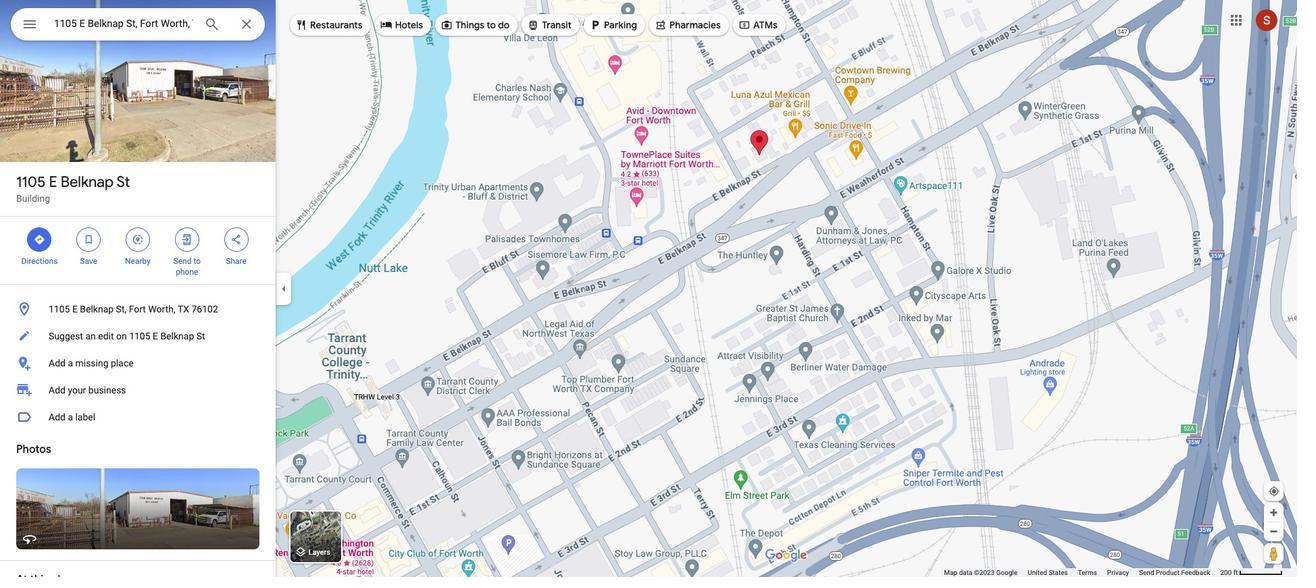 Task type: vqa. For each thing, say whether or not it's contained in the screenshot.
4.8 stars image
no



Task type: describe. For each thing, give the bounding box(es) containing it.
parking
[[604, 19, 637, 31]]

business
[[88, 385, 126, 396]]

 search field
[[11, 8, 265, 43]]

 hotels
[[380, 18, 423, 32]]

show street view coverage image
[[1264, 544, 1284, 564]]

a for missing
[[68, 358, 73, 369]]

 atms
[[738, 18, 778, 32]]

suggest
[[49, 331, 83, 342]]

collapse side panel image
[[276, 281, 291, 296]]

1105 e belknap st main content
[[0, 0, 276, 578]]

show your location image
[[1268, 486, 1280, 498]]

200
[[1221, 570, 1232, 577]]

2 vertical spatial 1105
[[129, 331, 150, 342]]


[[380, 18, 392, 32]]

on
[[116, 331, 127, 342]]

do
[[498, 19, 510, 31]]

 transit
[[527, 18, 572, 32]]


[[655, 18, 667, 32]]


[[230, 232, 242, 247]]

google
[[996, 570, 1018, 577]]

united states button
[[1028, 569, 1068, 578]]


[[441, 18, 453, 32]]


[[22, 15, 38, 34]]

zoom out image
[[1269, 527, 1279, 537]]

feedback
[[1181, 570, 1210, 577]]

google maps element
[[0, 0, 1297, 578]]

footer inside google maps element
[[944, 569, 1221, 578]]


[[295, 18, 307, 32]]

atms
[[753, 19, 778, 31]]

building
[[16, 193, 50, 204]]

terms
[[1078, 570, 1097, 577]]

add a missing place
[[49, 358, 134, 369]]

 button
[[11, 8, 49, 43]]

product
[[1156, 570, 1180, 577]]

add for add your business
[[49, 385, 66, 396]]

1105 e belknap st building
[[16, 173, 130, 204]]

your
[[68, 385, 86, 396]]

privacy button
[[1107, 569, 1129, 578]]

 parking
[[589, 18, 637, 32]]

save
[[80, 257, 97, 266]]

1105 E Belknap St, Fort Worth, TX 76102 field
[[11, 8, 265, 41]]

directions
[[21, 257, 58, 266]]

 things to do
[[441, 18, 510, 32]]

send for send to phone
[[173, 257, 192, 266]]

200 ft button
[[1221, 570, 1283, 577]]

ft
[[1234, 570, 1238, 577]]

hotels
[[395, 19, 423, 31]]

nearby
[[125, 257, 151, 266]]

1105 for st,
[[49, 304, 70, 315]]

worth,
[[148, 304, 175, 315]]


[[132, 232, 144, 247]]


[[33, 232, 46, 247]]

label
[[75, 412, 95, 423]]

st,
[[116, 304, 127, 315]]


[[589, 18, 601, 32]]

send to phone
[[173, 257, 201, 277]]



Task type: locate. For each thing, give the bounding box(es) containing it.
privacy
[[1107, 570, 1129, 577]]

tx
[[178, 304, 189, 315]]

footer containing map data ©2023 google
[[944, 569, 1221, 578]]

0 vertical spatial e
[[49, 173, 57, 192]]

0 horizontal spatial send
[[173, 257, 192, 266]]

e inside 1105 e belknap st building
[[49, 173, 57, 192]]

2 a from the top
[[68, 412, 73, 423]]

add your business
[[49, 385, 126, 396]]

belknap for st,
[[80, 304, 114, 315]]

add
[[49, 358, 66, 369], [49, 385, 66, 396], [49, 412, 66, 423]]

send product feedback button
[[1139, 569, 1210, 578]]

1 vertical spatial belknap
[[80, 304, 114, 315]]

e up building
[[49, 173, 57, 192]]

place
[[111, 358, 134, 369]]

0 horizontal spatial 1105
[[16, 173, 45, 192]]

1105
[[16, 173, 45, 192], [49, 304, 70, 315], [129, 331, 150, 342]]

0 horizontal spatial e
[[49, 173, 57, 192]]

actions for 1105 e belknap st region
[[0, 217, 276, 284]]


[[181, 232, 193, 247]]

1 horizontal spatial st
[[196, 331, 205, 342]]

an
[[85, 331, 96, 342]]

e for st
[[49, 173, 57, 192]]

photos
[[16, 443, 51, 457]]

united states
[[1028, 570, 1068, 577]]

add left your
[[49, 385, 66, 396]]

2 vertical spatial belknap
[[160, 331, 194, 342]]

e down worth, at the bottom left of the page
[[153, 331, 158, 342]]

belknap down tx
[[160, 331, 194, 342]]

add for add a label
[[49, 412, 66, 423]]

united
[[1028, 570, 1047, 577]]

add a label button
[[0, 404, 276, 431]]

suggest an edit on 1105 e belknap st button
[[0, 323, 276, 350]]

76102
[[192, 304, 218, 315]]

zoom in image
[[1269, 508, 1279, 518]]

0 vertical spatial st
[[117, 173, 130, 192]]

send product feedback
[[1139, 570, 1210, 577]]


[[527, 18, 539, 32]]

e for st,
[[72, 304, 78, 315]]

1 vertical spatial st
[[196, 331, 205, 342]]

2 vertical spatial e
[[153, 331, 158, 342]]

1 add from the top
[[49, 358, 66, 369]]

belknap left "st,"
[[80, 304, 114, 315]]

1105 for st
[[16, 173, 45, 192]]

0 horizontal spatial to
[[194, 257, 201, 266]]

None field
[[54, 16, 193, 32]]

2 horizontal spatial e
[[153, 331, 158, 342]]

200 ft
[[1221, 570, 1238, 577]]

1 horizontal spatial 1105
[[49, 304, 70, 315]]

st
[[117, 173, 130, 192], [196, 331, 205, 342]]

0 vertical spatial add
[[49, 358, 66, 369]]

a
[[68, 358, 73, 369], [68, 412, 73, 423]]

transit
[[542, 19, 572, 31]]

google account: sheryl atherton  
(sheryl.atherton@adept.ai) image
[[1256, 9, 1278, 31]]

pharmacies
[[670, 19, 721, 31]]

a left label
[[68, 412, 73, 423]]

suggest an edit on 1105 e belknap st
[[49, 331, 205, 342]]

none field inside the 1105 e belknap st, fort worth, tx 76102 field
[[54, 16, 193, 32]]

e inside suggest an edit on 1105 e belknap st button
[[153, 331, 158, 342]]

1 a from the top
[[68, 358, 73, 369]]


[[83, 232, 95, 247]]

send left product at the bottom right of page
[[1139, 570, 1154, 577]]

 pharmacies
[[655, 18, 721, 32]]

2 horizontal spatial 1105
[[129, 331, 150, 342]]

1 vertical spatial to
[[194, 257, 201, 266]]

1105 e belknap st, fort worth, tx 76102
[[49, 304, 218, 315]]

1 vertical spatial 1105
[[49, 304, 70, 315]]

e up suggest
[[72, 304, 78, 315]]

3 add from the top
[[49, 412, 66, 423]]

2 vertical spatial add
[[49, 412, 66, 423]]


[[738, 18, 751, 32]]

add down suggest
[[49, 358, 66, 369]]

footer
[[944, 569, 1221, 578]]

belknap for st
[[61, 173, 114, 192]]

send up "phone"
[[173, 257, 192, 266]]

share
[[226, 257, 247, 266]]

to
[[487, 19, 496, 31], [194, 257, 201, 266]]

1105 up suggest
[[49, 304, 70, 315]]

add a label
[[49, 412, 95, 423]]

1105 e belknap st, fort worth, tx 76102 button
[[0, 296, 276, 323]]

1 vertical spatial add
[[49, 385, 66, 396]]

states
[[1049, 570, 1068, 577]]

st inside 1105 e belknap st building
[[117, 173, 130, 192]]

1105 right the on
[[129, 331, 150, 342]]

a left missing
[[68, 358, 73, 369]]

1 horizontal spatial to
[[487, 19, 496, 31]]

add left label
[[49, 412, 66, 423]]

data
[[959, 570, 973, 577]]

0 vertical spatial to
[[487, 19, 496, 31]]

1105 inside 1105 e belknap st building
[[16, 173, 45, 192]]

send for send product feedback
[[1139, 570, 1154, 577]]

missing
[[75, 358, 108, 369]]

restaurants
[[310, 19, 363, 31]]

phone
[[176, 268, 198, 277]]

1 horizontal spatial send
[[1139, 570, 1154, 577]]

0 vertical spatial 1105
[[16, 173, 45, 192]]

1105 up building
[[16, 173, 45, 192]]

fort
[[129, 304, 146, 315]]

e
[[49, 173, 57, 192], [72, 304, 78, 315], [153, 331, 158, 342]]

1 vertical spatial a
[[68, 412, 73, 423]]

a for label
[[68, 412, 73, 423]]

0 vertical spatial a
[[68, 358, 73, 369]]

to inside send to phone
[[194, 257, 201, 266]]

to up "phone"
[[194, 257, 201, 266]]

belknap
[[61, 173, 114, 192], [80, 304, 114, 315], [160, 331, 194, 342]]

1 vertical spatial send
[[1139, 570, 1154, 577]]

add a missing place button
[[0, 350, 276, 377]]

send
[[173, 257, 192, 266], [1139, 570, 1154, 577]]

1 horizontal spatial e
[[72, 304, 78, 315]]

1 vertical spatial e
[[72, 304, 78, 315]]

e inside 1105 e belknap st, fort worth, tx 76102 button
[[72, 304, 78, 315]]

send inside button
[[1139, 570, 1154, 577]]

edit
[[98, 331, 114, 342]]

send inside send to phone
[[173, 257, 192, 266]]

layers
[[309, 549, 330, 558]]

map data ©2023 google
[[944, 570, 1018, 577]]

2 add from the top
[[49, 385, 66, 396]]

map
[[944, 570, 958, 577]]

0 vertical spatial send
[[173, 257, 192, 266]]

 restaurants
[[295, 18, 363, 32]]

belknap up 
[[61, 173, 114, 192]]

things
[[456, 19, 485, 31]]

terms button
[[1078, 569, 1097, 578]]

belknap inside 1105 e belknap st building
[[61, 173, 114, 192]]

to left do on the top left
[[487, 19, 496, 31]]

to inside  things to do
[[487, 19, 496, 31]]

0 vertical spatial belknap
[[61, 173, 114, 192]]

0 horizontal spatial st
[[117, 173, 130, 192]]

add for add a missing place
[[49, 358, 66, 369]]

©2023
[[974, 570, 995, 577]]

st inside button
[[196, 331, 205, 342]]

add your business link
[[0, 377, 276, 404]]



